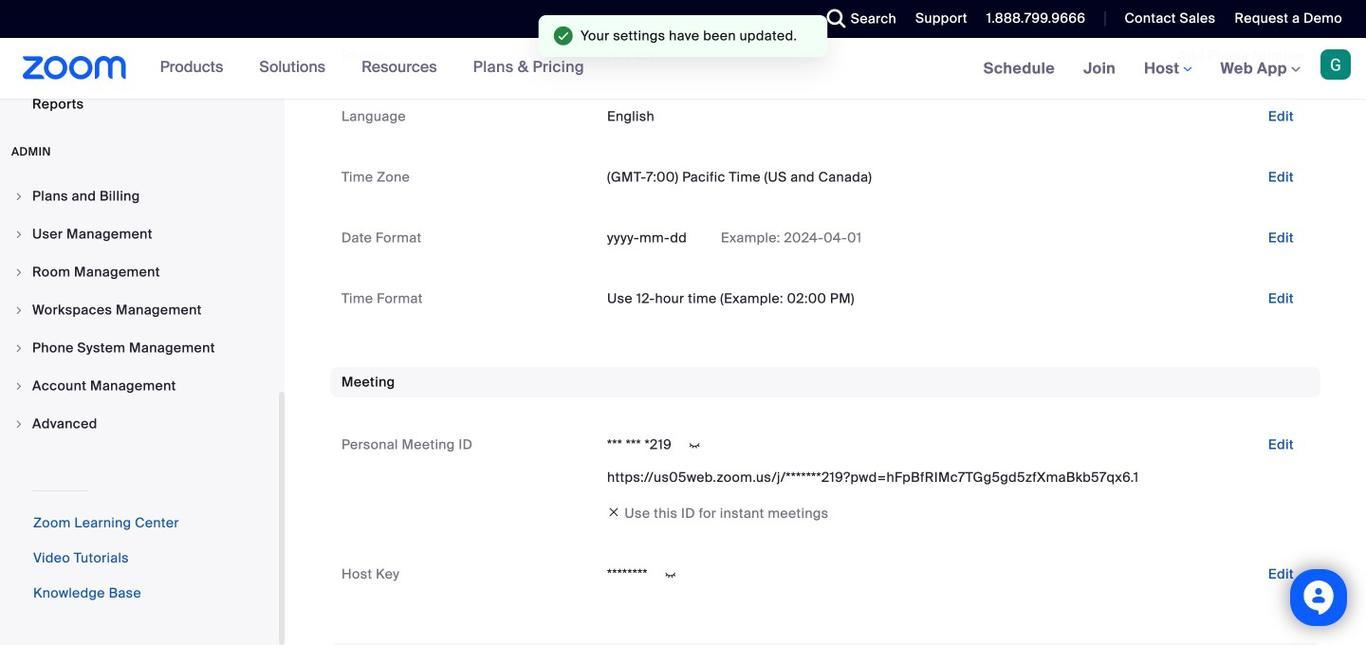Task type: locate. For each thing, give the bounding box(es) containing it.
show personal meeting id image
[[680, 437, 710, 454]]

1 right image from the top
[[13, 191, 25, 202]]

4 menu item from the top
[[0, 292, 279, 328]]

6 menu item from the top
[[0, 368, 279, 404]]

right image
[[13, 191, 25, 202], [13, 229, 25, 240], [13, 381, 25, 392]]

4 right image from the top
[[13, 419, 25, 430]]

5 menu item from the top
[[0, 330, 279, 366]]

show host key image
[[656, 567, 686, 584]]

1 vertical spatial right image
[[13, 229, 25, 240]]

right image
[[13, 267, 25, 278], [13, 305, 25, 316], [13, 343, 25, 354], [13, 419, 25, 430]]

menu item
[[0, 178, 279, 215], [0, 216, 279, 252], [0, 254, 279, 290], [0, 292, 279, 328], [0, 330, 279, 366], [0, 368, 279, 404], [0, 406, 279, 442]]

2 vertical spatial right image
[[13, 381, 25, 392]]

banner
[[0, 38, 1367, 100]]

zoom logo image
[[23, 56, 127, 80]]

1 right image from the top
[[13, 267, 25, 278]]

0 vertical spatial right image
[[13, 191, 25, 202]]

3 right image from the top
[[13, 381, 25, 392]]

3 right image from the top
[[13, 343, 25, 354]]



Task type: vqa. For each thing, say whether or not it's contained in the screenshot.
the bottommost Zoom Interface Icon
no



Task type: describe. For each thing, give the bounding box(es) containing it.
2 menu item from the top
[[0, 216, 279, 252]]

admin menu menu
[[0, 178, 279, 444]]

3 menu item from the top
[[0, 254, 279, 290]]

meetings navigation
[[970, 38, 1367, 100]]

1 menu item from the top
[[0, 178, 279, 215]]

profile picture image
[[1321, 49, 1352, 80]]

product information navigation
[[146, 38, 599, 99]]

success image
[[554, 27, 573, 46]]

2 right image from the top
[[13, 229, 25, 240]]

2 right image from the top
[[13, 305, 25, 316]]

7 menu item from the top
[[0, 406, 279, 442]]



